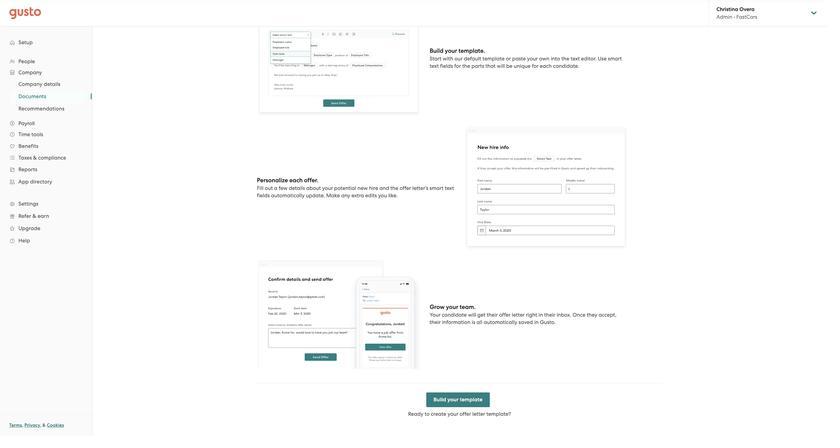 Task type: locate. For each thing, give the bounding box(es) containing it.
2 vertical spatial text
[[445, 185, 454, 191]]

1 horizontal spatial text
[[445, 185, 454, 191]]

text for personalize each offer.
[[445, 185, 454, 191]]

& left the earn
[[33, 213, 36, 219]]

terms , privacy , & cookies
[[9, 423, 64, 429]]

offer.
[[304, 177, 319, 184]]

company details link
[[11, 79, 86, 90]]

fields down fill
[[257, 193, 270, 199]]

template
[[483, 56, 505, 62], [460, 397, 483, 404]]

offer down build your template "link"
[[460, 412, 471, 418]]

, left cookies
[[40, 423, 41, 429]]

1 , from the left
[[22, 423, 23, 429]]

automatically
[[271, 193, 305, 199], [484, 320, 518, 326]]

2 vertical spatial offer
[[460, 412, 471, 418]]

each down own
[[540, 63, 552, 69]]

1 vertical spatial the
[[463, 63, 471, 69]]

each
[[540, 63, 552, 69], [290, 177, 303, 184]]

smart inside the "build your template. start with our default template or paste your own into the text editor. use smart text fields for the parts that will be unique for each candidate."
[[608, 56, 622, 62]]

use
[[598, 56, 607, 62]]

& for compliance
[[33, 155, 37, 161]]

text right letter's
[[445, 185, 454, 191]]

1 vertical spatial template
[[460, 397, 483, 404]]

the down the default
[[463, 63, 471, 69]]

extra
[[352, 193, 364, 199]]

with
[[443, 56, 454, 62]]

home image
[[9, 7, 41, 19]]

all
[[477, 320, 483, 326]]

0 vertical spatial smart
[[608, 56, 622, 62]]

1 vertical spatial details
[[289, 185, 305, 191]]

smart
[[608, 56, 622, 62], [430, 185, 444, 191]]

company button
[[6, 67, 86, 78]]

and
[[380, 185, 389, 191]]

template?
[[487, 412, 511, 418]]

fields
[[440, 63, 453, 69], [257, 193, 270, 199]]

2 horizontal spatial text
[[571, 56, 580, 62]]

1 horizontal spatial fields
[[440, 63, 453, 69]]

team.
[[460, 304, 476, 311]]

build inside the "build your template. start with our default template or paste your own into the text editor. use smart text fields for the parts that will be unique for each candidate."
[[430, 47, 444, 54]]

1 horizontal spatial smart
[[608, 56, 622, 62]]

1 vertical spatial &
[[33, 213, 36, 219]]

1 vertical spatial automatically
[[484, 320, 518, 326]]

2 company from the top
[[18, 81, 42, 87]]

personalize each offer. fill out a few details about your potential new hire and the offer letter's smart text fields automatically update. make any extra edits you like.
[[257, 177, 454, 199]]

build
[[430, 47, 444, 54], [434, 397, 446, 404]]

text inside personalize each offer. fill out a few details about your potential new hire and the offer letter's smart text fields automatically update. make any extra edits you like.
[[445, 185, 454, 191]]

1 vertical spatial offer
[[499, 312, 511, 318]]

automatically down few
[[271, 193, 305, 199]]

help link
[[6, 235, 86, 247]]

fields inside the "build your template. start with our default template or paste your own into the text editor. use smart text fields for the parts that will be unique for each candidate."
[[440, 63, 453, 69]]

your
[[430, 312, 441, 318]]

your
[[445, 47, 458, 54], [528, 56, 538, 62], [322, 185, 333, 191], [446, 304, 459, 311], [448, 397, 459, 404], [448, 412, 459, 418]]

1 vertical spatial each
[[290, 177, 303, 184]]

1 horizontal spatial offer
[[460, 412, 471, 418]]

time tools button
[[6, 129, 86, 140]]

letter up saved
[[512, 312, 525, 318]]

their up the gusto.
[[545, 312, 556, 318]]

in
[[539, 312, 543, 318], [535, 320, 539, 326]]

1 vertical spatial in
[[535, 320, 539, 326]]

once
[[573, 312, 586, 318]]

offer right get
[[499, 312, 511, 318]]

text down start
[[430, 63, 439, 69]]

overa
[[740, 6, 755, 13]]

1 horizontal spatial for
[[532, 63, 539, 69]]

2 horizontal spatial the
[[562, 56, 570, 62]]

0 vertical spatial automatically
[[271, 193, 305, 199]]

will inside grow your team. your candidate will get their offer letter right in their inbox. once they accept, their information is all automatically saved in gusto.
[[468, 312, 476, 318]]

details inside personalize each offer. fill out a few details about your potential new hire and the offer letter's smart text fields automatically update. make any extra edits you like.
[[289, 185, 305, 191]]

0 horizontal spatial smart
[[430, 185, 444, 191]]

1 vertical spatial smart
[[430, 185, 444, 191]]

1 vertical spatial text
[[430, 63, 439, 69]]

0 horizontal spatial for
[[455, 63, 461, 69]]

0 horizontal spatial fields
[[257, 193, 270, 199]]

offer left letter's
[[400, 185, 411, 191]]

text up candidate. at the right of the page
[[571, 56, 580, 62]]

list
[[0, 56, 92, 247], [0, 78, 92, 115]]

build your template. start with our default template or paste your own into the text editor. use smart text fields for the parts that will be unique for each candidate.
[[430, 47, 622, 69]]

0 horizontal spatial automatically
[[271, 193, 305, 199]]

offer inside grow your team. your candidate will get their offer letter right in their inbox. once they accept, their information is all automatically saved in gusto.
[[499, 312, 511, 318]]

fields down the with
[[440, 63, 453, 69]]

0 vertical spatial fields
[[440, 63, 453, 69]]

inbox.
[[557, 312, 572, 318]]

candidate.
[[553, 63, 580, 69]]

0 horizontal spatial will
[[468, 312, 476, 318]]

automatically down get
[[484, 320, 518, 326]]

0 vertical spatial template
[[483, 56, 505, 62]]

0 vertical spatial &
[[33, 155, 37, 161]]

their down your
[[430, 320, 441, 326]]

0 horizontal spatial the
[[391, 185, 399, 191]]

the
[[562, 56, 570, 62], [463, 63, 471, 69], [391, 185, 399, 191]]

2 horizontal spatial offer
[[499, 312, 511, 318]]

your up candidate at the right bottom
[[446, 304, 459, 311]]

smart right letter's
[[430, 185, 444, 191]]

1 vertical spatial company
[[18, 81, 42, 87]]

upgrade
[[18, 226, 40, 232]]

2 vertical spatial &
[[42, 423, 46, 429]]

details
[[44, 81, 60, 87], [289, 185, 305, 191]]

build up start
[[430, 47, 444, 54]]

list containing people
[[0, 56, 92, 247]]

your up "ready to create your offer letter template?"
[[448, 397, 459, 404]]

& inside 'dropdown button'
[[33, 155, 37, 161]]

fill
[[257, 185, 264, 191]]

refer
[[18, 213, 31, 219]]

1 company from the top
[[18, 69, 42, 76]]

smart for offer.
[[430, 185, 444, 191]]

1 horizontal spatial will
[[497, 63, 505, 69]]

build inside build your template "link"
[[434, 397, 446, 404]]

0 vertical spatial in
[[539, 312, 543, 318]]

each left "offer."
[[290, 177, 303, 184]]

1 horizontal spatial letter
[[512, 312, 525, 318]]

grow your team. image
[[257, 260, 421, 370]]

0 vertical spatial will
[[497, 63, 505, 69]]

in down right in the bottom of the page
[[535, 320, 539, 326]]

template up that
[[483, 56, 505, 62]]

will
[[497, 63, 505, 69], [468, 312, 476, 318]]

1 horizontal spatial each
[[540, 63, 552, 69]]

smart right use
[[608, 56, 622, 62]]

0 vertical spatial text
[[571, 56, 580, 62]]

company
[[18, 69, 42, 76], [18, 81, 42, 87]]

0 vertical spatial each
[[540, 63, 552, 69]]

& inside "link"
[[33, 213, 36, 219]]

0 vertical spatial company
[[18, 69, 42, 76]]

setup link
[[6, 37, 86, 48]]

0 horizontal spatial ,
[[22, 423, 23, 429]]

documents
[[18, 93, 46, 100]]

company inside dropdown button
[[18, 69, 42, 76]]

1 vertical spatial will
[[468, 312, 476, 318]]

personalize
[[257, 177, 288, 184]]

0 vertical spatial letter
[[512, 312, 525, 318]]

& left cookies button
[[42, 423, 46, 429]]

1 list from the top
[[0, 56, 92, 247]]

to
[[425, 412, 430, 418]]

template inside "link"
[[460, 397, 483, 404]]

edits
[[365, 193, 377, 199]]

template up "ready to create your offer letter template?"
[[460, 397, 483, 404]]

your right create on the bottom of the page
[[448, 412, 459, 418]]

their right get
[[487, 312, 498, 318]]

letter left template?
[[473, 412, 486, 418]]

in right right in the bottom of the page
[[539, 312, 543, 318]]

will up is
[[468, 312, 476, 318]]

gusto navigation element
[[0, 26, 92, 257]]

company for company details
[[18, 81, 42, 87]]

1 horizontal spatial the
[[463, 63, 471, 69]]

1 vertical spatial fields
[[257, 193, 270, 199]]

settings
[[18, 201, 38, 207]]

1 horizontal spatial their
[[487, 312, 498, 318]]

0 horizontal spatial details
[[44, 81, 60, 87]]

2 list from the top
[[0, 78, 92, 115]]

0 horizontal spatial offer
[[400, 185, 411, 191]]

documents link
[[11, 91, 86, 102]]

0 vertical spatial offer
[[400, 185, 411, 191]]

own
[[540, 56, 550, 62]]

your up 'make'
[[322, 185, 333, 191]]

build your template link
[[426, 393, 490, 408]]

& right taxes
[[33, 155, 37, 161]]

privacy
[[24, 423, 40, 429]]

0 vertical spatial details
[[44, 81, 60, 87]]

for
[[455, 63, 461, 69], [532, 63, 539, 69]]

upgrade link
[[6, 223, 86, 234]]

the up the like.
[[391, 185, 399, 191]]

0 horizontal spatial each
[[290, 177, 303, 184]]

company up documents
[[18, 81, 42, 87]]

the inside personalize each offer. fill out a few details about your potential new hire and the offer letter's smart text fields automatically update. make any extra edits you like.
[[391, 185, 399, 191]]

0 horizontal spatial text
[[430, 63, 439, 69]]

fields for build
[[440, 63, 453, 69]]

for down our
[[455, 63, 461, 69]]

company down people
[[18, 69, 42, 76]]

the up candidate. at the right of the page
[[562, 56, 570, 62]]

1 horizontal spatial ,
[[40, 423, 41, 429]]

build up create on the bottom of the page
[[434, 397, 446, 404]]

for right unique
[[532, 63, 539, 69]]

automatically inside grow your team. your candidate will get their offer letter right in their inbox. once they accept, their information is all automatically saved in gusto.
[[484, 320, 518, 326]]

text
[[571, 56, 580, 62], [430, 63, 439, 69], [445, 185, 454, 191]]

1 vertical spatial build
[[434, 397, 446, 404]]

0 vertical spatial build
[[430, 47, 444, 54]]

1 horizontal spatial details
[[289, 185, 305, 191]]

setup
[[18, 39, 33, 45]]

offer
[[400, 185, 411, 191], [499, 312, 511, 318], [460, 412, 471, 418]]

details up documents link
[[44, 81, 60, 87]]

1 horizontal spatial automatically
[[484, 320, 518, 326]]

, left privacy
[[22, 423, 23, 429]]

2 vertical spatial the
[[391, 185, 399, 191]]

right
[[526, 312, 538, 318]]

details right few
[[289, 185, 305, 191]]

will left be on the right top of page
[[497, 63, 505, 69]]

smart inside personalize each offer. fill out a few details about your potential new hire and the offer letter's smart text fields automatically update. make any extra edits you like.
[[430, 185, 444, 191]]

1 vertical spatial letter
[[473, 412, 486, 418]]

reports link
[[6, 164, 86, 175]]

fields inside personalize each offer. fill out a few details about your potential new hire and the offer letter's smart text fields automatically update. make any extra edits you like.
[[257, 193, 270, 199]]



Task type: vqa. For each thing, say whether or not it's contained in the screenshot.
you
yes



Task type: describe. For each thing, give the bounding box(es) containing it.
be
[[507, 63, 513, 69]]

2 , from the left
[[40, 423, 41, 429]]

text for build your template.
[[430, 63, 439, 69]]

parts
[[472, 63, 485, 69]]

is
[[472, 320, 476, 326]]

update.
[[306, 193, 325, 199]]

make
[[327, 193, 340, 199]]

default
[[464, 56, 482, 62]]

company for company
[[18, 69, 42, 76]]

each inside the "build your template. start with our default template or paste your own into the text editor. use smart text fields for the parts that will be unique for each candidate."
[[540, 63, 552, 69]]

new
[[358, 185, 368, 191]]

taxes & compliance
[[18, 155, 66, 161]]

& for earn
[[33, 213, 36, 219]]

earn
[[38, 213, 49, 219]]

christina overa admin • fastcars
[[717, 6, 758, 20]]

christina
[[717, 6, 739, 13]]

0 horizontal spatial their
[[430, 320, 441, 326]]

app
[[18, 179, 29, 185]]

build for template
[[434, 397, 446, 404]]

0 horizontal spatial letter
[[473, 412, 486, 418]]

accept,
[[599, 312, 617, 318]]

paste
[[513, 56, 526, 62]]

or
[[506, 56, 511, 62]]

get
[[478, 312, 486, 318]]

potential
[[334, 185, 357, 191]]

smart for template.
[[608, 56, 622, 62]]

letter inside grow your team. your candidate will get their offer letter right in their inbox. once they accept, their information is all automatically saved in gusto.
[[512, 312, 525, 318]]

template.
[[459, 47, 486, 54]]

compliance
[[38, 155, 66, 161]]

will inside the "build your template. start with our default template or paste your own into the text editor. use smart text fields for the parts that will be unique for each candidate."
[[497, 63, 505, 69]]

hire
[[369, 185, 378, 191]]

benefits link
[[6, 141, 86, 152]]

app directory link
[[6, 176, 86, 187]]

your left own
[[528, 56, 538, 62]]

directory
[[30, 179, 52, 185]]

recommendations link
[[11, 103, 86, 114]]

build for template.
[[430, 47, 444, 54]]

taxes
[[18, 155, 32, 161]]

2 horizontal spatial their
[[545, 312, 556, 318]]

our
[[455, 56, 463, 62]]

unique
[[514, 63, 531, 69]]

time tools
[[18, 132, 43, 138]]

benefits
[[18, 143, 38, 149]]

payroll
[[18, 120, 35, 127]]

terms
[[9, 423, 22, 429]]

terms link
[[9, 423, 22, 429]]

details inside "company details" link
[[44, 81, 60, 87]]

refer & earn
[[18, 213, 49, 219]]

out
[[265, 185, 273, 191]]

information
[[442, 320, 471, 326]]

privacy link
[[24, 423, 40, 429]]

each inside personalize each offer. fill out a few details about your potential new hire and the offer letter's smart text fields automatically update. make any extra edits you like.
[[290, 177, 303, 184]]

any
[[341, 193, 350, 199]]

•
[[734, 14, 736, 20]]

cookies
[[47, 423, 64, 429]]

automatically inside personalize each offer. fill out a few details about your potential new hire and the offer letter's smart text fields automatically update. make any extra edits you like.
[[271, 193, 305, 199]]

build your template. image
[[257, 1, 421, 116]]

create
[[431, 412, 447, 418]]

you
[[378, 193, 387, 199]]

personalize each offer. image
[[465, 126, 628, 250]]

candidate
[[442, 312, 467, 318]]

help
[[18, 238, 30, 244]]

people button
[[6, 56, 86, 67]]

editor.
[[582, 56, 597, 62]]

your inside "link"
[[448, 397, 459, 404]]

that
[[486, 63, 496, 69]]

your inside grow your team. your candidate will get their offer letter right in their inbox. once they accept, their information is all automatically saved in gusto.
[[446, 304, 459, 311]]

your inside personalize each offer. fill out a few details about your potential new hire and the offer letter's smart text fields automatically update. make any extra edits you like.
[[322, 185, 333, 191]]

ready to create your offer letter template?
[[408, 412, 511, 418]]

they
[[587, 312, 598, 318]]

refer & earn link
[[6, 211, 86, 222]]

grow your team. your candidate will get their offer letter right in their inbox. once they accept, their information is all automatically saved in gusto.
[[430, 304, 617, 326]]

0 vertical spatial the
[[562, 56, 570, 62]]

a
[[274, 185, 278, 191]]

reports
[[18, 167, 37, 173]]

recommendations
[[18, 106, 64, 112]]

admin
[[717, 14, 733, 20]]

few
[[279, 185, 288, 191]]

taxes & compliance button
[[6, 152, 86, 164]]

cookies button
[[47, 422, 64, 430]]

gusto.
[[540, 320, 556, 326]]

people
[[18, 58, 35, 65]]

letter's
[[413, 185, 429, 191]]

like.
[[389, 193, 398, 199]]

payroll button
[[6, 118, 86, 129]]

tools
[[31, 132, 43, 138]]

saved
[[519, 320, 533, 326]]

list containing company details
[[0, 78, 92, 115]]

template inside the "build your template. start with our default template or paste your own into the text editor. use smart text fields for the parts that will be unique for each candidate."
[[483, 56, 505, 62]]

company details
[[18, 81, 60, 87]]

fastcars
[[737, 14, 758, 20]]

your up the with
[[445, 47, 458, 54]]

2 for from the left
[[532, 63, 539, 69]]

about
[[306, 185, 321, 191]]

fields for personalize
[[257, 193, 270, 199]]

into
[[551, 56, 561, 62]]

1 for from the left
[[455, 63, 461, 69]]

offer inside personalize each offer. fill out a few details about your potential new hire and the offer letter's smart text fields automatically update. make any extra edits you like.
[[400, 185, 411, 191]]

grow
[[430, 304, 445, 311]]

ready
[[408, 412, 424, 418]]

time
[[18, 132, 30, 138]]

build your template
[[434, 397, 483, 404]]

app directory
[[18, 179, 52, 185]]



